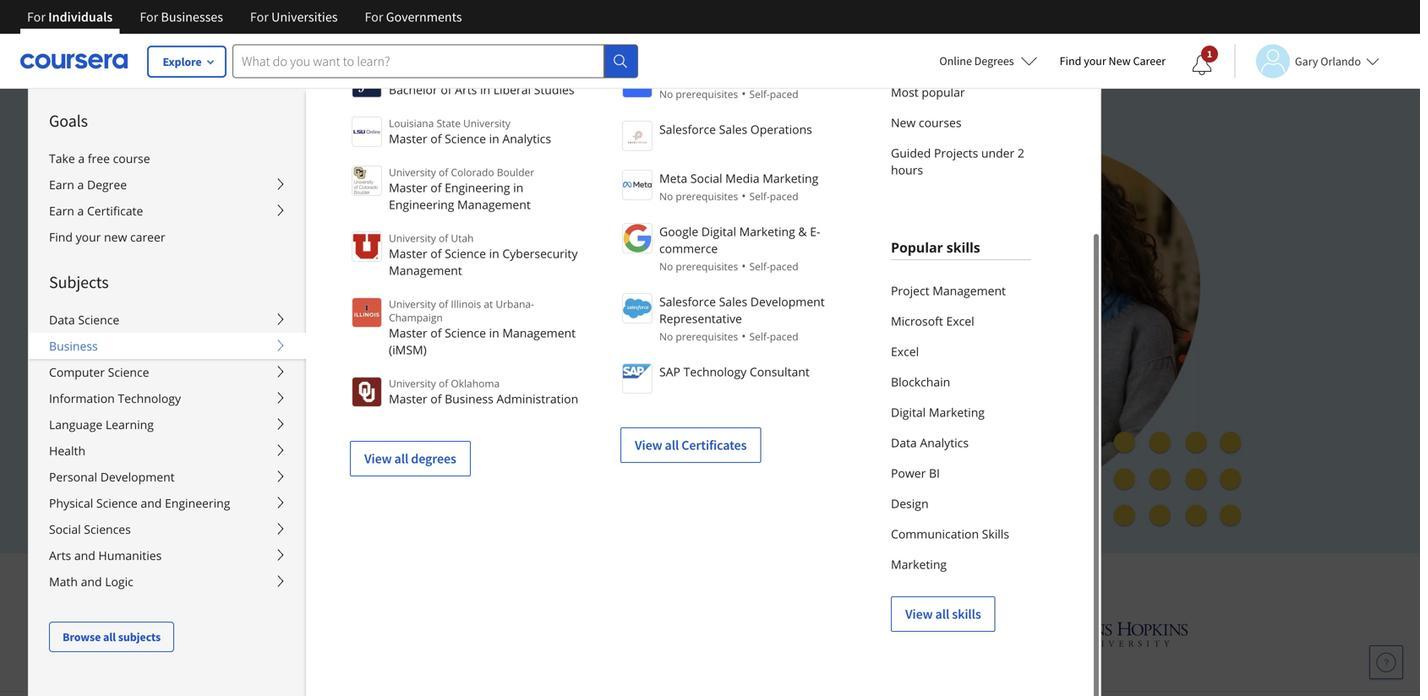 Task type: locate. For each thing, give the bounding box(es) containing it.
1 vertical spatial analytics
[[920, 435, 969, 451]]

earn inside dropdown button
[[49, 203, 74, 219]]

communication
[[891, 526, 979, 542]]

0 horizontal spatial with
[[297, 458, 324, 474]]

0 vertical spatial with
[[297, 458, 324, 474]]

3 self- from the top
[[750, 260, 770, 274]]

0 horizontal spatial development
[[100, 469, 175, 485]]

university inside louisiana state university master of science in analytics
[[463, 116, 511, 130]]

1 horizontal spatial view
[[635, 437, 663, 454]]

1 vertical spatial business
[[445, 391, 494, 407]]

of up 7,000+
[[431, 180, 442, 196]]

1 sales from the top
[[719, 121, 748, 137]]

find right degrees at the top right of page
[[1060, 53, 1082, 68]]

management inside university of illinois at urbana- champaign master of science in management (imsm)
[[503, 325, 576, 341]]

0 horizontal spatial view
[[364, 451, 392, 468]]

0 horizontal spatial your
[[76, 229, 101, 245]]

management up microsoft excel link
[[933, 283, 1006, 299]]

arts up math
[[49, 548, 71, 564]]

excel link
[[891, 337, 1032, 367]]

marketing
[[763, 170, 819, 186], [740, 224, 796, 240], [929, 405, 985, 421], [891, 557, 947, 573]]

new
[[104, 229, 127, 245]]

find your new career
[[49, 229, 165, 245]]

for businesses
[[140, 8, 223, 25]]

1 vertical spatial development
[[100, 469, 175, 485]]

skills inside list
[[952, 606, 982, 623]]

1 vertical spatial day
[[344, 458, 365, 474]]

earn down earn a degree
[[49, 203, 74, 219]]

management down urbana-
[[503, 325, 576, 341]]

master for master of business administration
[[389, 391, 428, 407]]

salesforce sales operations
[[660, 121, 813, 137]]

5 partnername logo image from the top
[[622, 364, 653, 394]]

physical science and engineering
[[49, 496, 230, 512]]

sales down no prerequisites • self-paced
[[719, 121, 748, 137]]

list containing most popular
[[891, 16, 1032, 185]]

and left the logic
[[81, 574, 102, 590]]

marketing up data analytics link
[[929, 405, 985, 421]]

1 vertical spatial a
[[77, 177, 84, 193]]

view for view all skills
[[906, 606, 933, 623]]

subscription
[[264, 297, 371, 322]]

1 horizontal spatial find
[[1060, 53, 1082, 68]]

2 earn from the top
[[49, 203, 74, 219]]

prerequisites down meta
[[676, 189, 738, 203]]

information
[[49, 391, 115, 407]]

sales for operations
[[719, 121, 748, 137]]

media
[[726, 170, 760, 186]]

technology inside dropdown button
[[118, 391, 181, 407]]

coursera plus image
[[220, 159, 477, 184]]

engineering down the colorado
[[445, 180, 510, 196]]

programs—all
[[514, 267, 637, 293]]

science inside dropdown button
[[108, 364, 149, 381]]

salesforce up the representative
[[660, 294, 716, 310]]

3 for from the left
[[250, 8, 269, 25]]

business up computer
[[49, 338, 98, 354]]

partnername logo image for google
[[622, 223, 653, 254]]

no up salesforce sales operations
[[660, 87, 673, 101]]

business button
[[29, 333, 306, 359]]

no down the commerce
[[660, 260, 673, 274]]

paced up & on the right top of the page
[[770, 189, 799, 203]]

view inside view all degrees link
[[364, 451, 392, 468]]

a inside dropdown button
[[77, 203, 84, 219]]

group containing goals
[[28, 0, 1421, 697]]

johns hopkins university image
[[1028, 619, 1189, 650]]

microsoft excel
[[891, 313, 975, 329]]

2 paced from the top
[[770, 189, 799, 203]]

master for master of science in analytics
[[389, 131, 428, 147]]

salesforce for salesforce sales operations
[[660, 121, 716, 137]]

0 vertical spatial skills
[[947, 238, 981, 257]]

for left 'governments'
[[365, 8, 383, 25]]

marketing right media on the top
[[763, 170, 819, 186]]

partnername logo image
[[622, 121, 653, 151], [622, 170, 653, 200], [622, 223, 653, 254], [622, 293, 653, 324], [622, 364, 653, 394]]

management inside university of colorado boulder master of engineering in engineering management
[[458, 197, 531, 213]]

university inside university of colorado boulder master of engineering in engineering management
[[389, 165, 436, 179]]

your for new
[[76, 229, 101, 245]]

0 vertical spatial data
[[49, 312, 75, 328]]

data for data science
[[49, 312, 75, 328]]

2 salesforce from the top
[[660, 294, 716, 310]]

1 no from the top
[[660, 87, 673, 101]]

earn a degree
[[49, 177, 127, 193]]

master inside university of colorado boulder master of engineering in engineering management
[[389, 180, 428, 196]]

and down the social sciences
[[74, 548, 95, 564]]

2 • from the top
[[742, 188, 746, 204]]

all down coursera
[[936, 606, 950, 623]]

for left universities
[[250, 8, 269, 25]]

1 horizontal spatial development
[[751, 294, 825, 310]]

self- up operations
[[750, 87, 770, 101]]

business inside the university of oklahoma master of business administration
[[445, 391, 494, 407]]

all inside button
[[103, 630, 116, 645]]

of left the colorado
[[439, 165, 448, 179]]

for left businesses
[[140, 8, 158, 25]]

and inside popup button
[[74, 548, 95, 564]]

university down (imsm)
[[389, 377, 436, 391]]

new down most
[[891, 115, 916, 131]]

1 vertical spatial social
[[49, 522, 81, 538]]

university for engineering
[[389, 165, 436, 179]]

• down media on the top
[[742, 188, 746, 204]]

technology right sap
[[684, 364, 747, 380]]

louisiana state university logo image
[[352, 117, 382, 147]]

0 vertical spatial a
[[78, 151, 85, 167]]

university right university of colorado boulder logo in the left top of the page
[[389, 165, 436, 179]]

project management link
[[891, 276, 1032, 306]]

0 horizontal spatial arts
[[49, 548, 71, 564]]

• inside salesforce sales development representative no prerequisites • self-paced
[[742, 328, 746, 344]]

1 paced from the top
[[770, 87, 799, 101]]

gary orlando button
[[1235, 44, 1380, 78]]

a
[[78, 151, 85, 167], [77, 177, 84, 193], [77, 203, 84, 219]]

1 horizontal spatial arts
[[455, 82, 477, 98]]

1 vertical spatial new
[[891, 115, 916, 131]]

prerequisites up salesforce sales operations
[[676, 87, 738, 101]]

0 vertical spatial sales
[[719, 121, 748, 137]]

new left career
[[1109, 53, 1131, 68]]

earn a certificate button
[[29, 198, 306, 224]]

4 • from the top
[[742, 328, 746, 344]]

science inside louisiana state university master of science in analytics
[[445, 131, 486, 147]]

university of utah logo image
[[352, 232, 382, 262]]

find inside find your new career link
[[1060, 53, 1082, 68]]

science down utah
[[445, 246, 486, 262]]

partnername logo image inside sap technology consultant link
[[622, 364, 653, 394]]

0 vertical spatial your
[[1084, 53, 1107, 68]]

4 prerequisites from the top
[[676, 330, 738, 344]]

goals
[[49, 110, 88, 131]]

view inside view all skills link
[[906, 606, 933, 623]]

university of illinois at urbana-champaign logo image
[[352, 298, 382, 328]]

4 partnername logo image from the top
[[622, 293, 653, 324]]

0 horizontal spatial data
[[49, 312, 75, 328]]

self- up salesforce sales development representative no prerequisites • self-paced
[[750, 260, 770, 274]]

1 master from the top
[[389, 131, 428, 147]]

prerequisites down the representative
[[676, 330, 738, 344]]

0 horizontal spatial new
[[891, 115, 916, 131]]

1 vertical spatial excel
[[891, 344, 919, 360]]

1 horizontal spatial social
[[691, 170, 723, 186]]

most
[[891, 84, 919, 100]]

back
[[413, 458, 441, 474]]

all left the certificates
[[665, 437, 679, 454]]

in
[[480, 82, 491, 98], [489, 131, 500, 147], [513, 180, 524, 196], [489, 246, 500, 262], [721, 267, 737, 293], [489, 325, 500, 341]]

google
[[660, 224, 699, 240]]

analytics inside louisiana state university master of science in analytics
[[503, 131, 551, 147]]

0 vertical spatial find
[[1060, 53, 1082, 68]]

1 horizontal spatial business
[[445, 391, 494, 407]]

self- inside google digital marketing & e- commerce no prerequisites • self-paced
[[750, 260, 770, 274]]

1 horizontal spatial excel
[[947, 313, 975, 329]]

group
[[28, 0, 1421, 697]]

2 partnername logo image from the top
[[622, 170, 653, 200]]

marketing down communication
[[891, 557, 947, 573]]

1 salesforce from the top
[[660, 121, 716, 137]]

master inside university of utah master of science in cybersecurity management
[[389, 246, 428, 262]]

2 horizontal spatial your
[[1084, 53, 1107, 68]]

business
[[49, 338, 98, 354], [445, 391, 494, 407]]

guided projects under 2 hours link
[[891, 138, 1032, 185]]

0 horizontal spatial find
[[49, 229, 73, 245]]

show notifications image
[[1192, 55, 1213, 75]]

• up salesforce sales operations
[[742, 85, 746, 101]]

university inside university of utah master of science in cybersecurity management
[[389, 231, 436, 245]]

no up sap
[[660, 330, 673, 344]]

subjects
[[49, 272, 109, 293]]

social inside meta social media marketing no prerequisites • self-paced
[[691, 170, 723, 186]]

information technology button
[[29, 386, 306, 412]]

earn inside popup button
[[49, 177, 74, 193]]

most popular link
[[891, 77, 1032, 107]]

data up power
[[891, 435, 917, 451]]

1 self- from the top
[[750, 87, 770, 101]]

1 horizontal spatial technology
[[684, 364, 747, 380]]

0 vertical spatial development
[[751, 294, 825, 310]]

a for free
[[78, 151, 85, 167]]

master up (imsm)
[[389, 325, 428, 341]]

all for degrees
[[395, 451, 409, 468]]

arts inside bachelor of arts in liberal studies link
[[455, 82, 477, 98]]

0 horizontal spatial digital
[[702, 224, 737, 240]]

7,000+
[[393, 237, 451, 263]]

0 vertical spatial social
[[691, 170, 723, 186]]

view inside view all certificates link
[[635, 437, 663, 454]]

3 partnername logo image from the top
[[622, 223, 653, 254]]

1 vertical spatial arts
[[49, 548, 71, 564]]

start 7-day free trial button
[[220, 406, 397, 447]]

digital up the commerce
[[702, 224, 737, 240]]

with up view all skills link
[[872, 567, 912, 594]]

master right to
[[389, 246, 428, 262]]

0 vertical spatial day
[[290, 418, 312, 435]]

salesforce inside salesforce sales operations link
[[660, 121, 716, 137]]

master inside the university of oklahoma master of business administration
[[389, 391, 428, 407]]

all left the back
[[395, 451, 409, 468]]

3 master from the top
[[389, 246, 428, 262]]

and up subscription
[[299, 267, 332, 293]]

technology for information
[[118, 391, 181, 407]]

marketing inside meta social media marketing no prerequisites • self-paced
[[763, 170, 819, 186]]

analytics up "boulder"
[[503, 131, 551, 147]]

0 vertical spatial technology
[[684, 364, 747, 380]]

excel down project management link
[[947, 313, 975, 329]]

master inside louisiana state university master of science in analytics
[[389, 131, 428, 147]]

university right to
[[389, 231, 436, 245]]

0 vertical spatial earn
[[49, 177, 74, 193]]

of
[[441, 82, 452, 98], [431, 131, 442, 147], [439, 165, 448, 179], [431, 180, 442, 196], [439, 231, 448, 245], [431, 246, 442, 262], [439, 297, 448, 311], [431, 325, 442, 341], [439, 377, 448, 391], [431, 391, 442, 407]]

paced inside google digital marketing & e- commerce no prerequisites • self-paced
[[770, 260, 799, 274]]

liberal
[[494, 82, 531, 98]]

design link
[[891, 489, 1032, 519]]

paced up consultant at the right
[[770, 330, 799, 344]]

illinois
[[451, 297, 481, 311]]

self- inside no prerequisites • self-paced
[[750, 87, 770, 101]]

1 partnername logo image from the top
[[622, 121, 653, 151]]

management inside project management link
[[933, 283, 1006, 299]]

technology inside view all certificates list
[[684, 364, 747, 380]]

world-
[[456, 237, 511, 263]]

2 vertical spatial a
[[77, 203, 84, 219]]

1 vertical spatial find
[[49, 229, 73, 245]]

coursera image
[[20, 48, 128, 75]]

social inside popup button
[[49, 522, 81, 538]]

self- up consultant at the right
[[750, 330, 770, 344]]

digital inside digital marketing link
[[891, 405, 926, 421]]

view all skills list
[[891, 276, 1032, 633]]

engineering up social sciences popup button at the bottom left of the page
[[165, 496, 230, 512]]

administration
[[497, 391, 579, 407]]

sales up the representative
[[719, 294, 748, 310]]

4 master from the top
[[389, 325, 428, 341]]

data down subjects
[[49, 312, 75, 328]]

0 vertical spatial excel
[[947, 313, 975, 329]]

health button
[[29, 438, 306, 464]]

arts
[[455, 82, 477, 98], [49, 548, 71, 564]]

find for find your new career
[[1060, 53, 1082, 68]]

social right meta
[[691, 170, 723, 186]]

sales for development
[[719, 294, 748, 310]]

development inside salesforce sales development representative no prerequisites • self-paced
[[751, 294, 825, 310]]

digital
[[702, 224, 737, 240], [891, 405, 926, 421]]

find inside find your new career link
[[49, 229, 73, 245]]

arts and humanities
[[49, 548, 162, 564]]

language
[[49, 417, 103, 433]]

communication skills
[[891, 526, 1010, 542]]

for individuals
[[27, 8, 113, 25]]

0 vertical spatial analytics
[[503, 131, 551, 147]]

4 no from the top
[[660, 330, 673, 344]]

2 for from the left
[[140, 8, 158, 25]]

career
[[1134, 53, 1166, 68]]

data
[[49, 312, 75, 328], [891, 435, 917, 451]]

design
[[891, 496, 929, 512]]

certificates
[[682, 437, 747, 454]]

0 vertical spatial digital
[[702, 224, 737, 240]]

1 vertical spatial with
[[872, 567, 912, 594]]

list
[[891, 16, 1032, 185]]

data science button
[[29, 307, 306, 333]]

None search field
[[233, 44, 638, 78]]

marketing left & on the right top of the page
[[740, 224, 796, 240]]

louisiana state university master of science in analytics
[[389, 116, 551, 147]]

0 vertical spatial salesforce
[[660, 121, 716, 137]]

with
[[297, 458, 324, 474], [872, 567, 912, 594]]

your
[[1084, 53, 1107, 68], [76, 229, 101, 245], [220, 297, 259, 322]]

data inside popup button
[[49, 312, 75, 328]]

3 prerequisites from the top
[[676, 260, 738, 274]]

excel down the microsoft
[[891, 344, 919, 360]]

sap
[[660, 364, 681, 380]]

skills up project management link
[[947, 238, 981, 257]]

of up the certificate
[[431, 246, 442, 262]]

view all certificates
[[635, 437, 747, 454]]

find down earn a certificate
[[49, 229, 73, 245]]

3 no from the top
[[660, 260, 673, 274]]

hours
[[891, 162, 923, 178]]

universities
[[271, 8, 338, 25]]

science down illinois at the top left of the page
[[445, 325, 486, 341]]

4 paced from the top
[[770, 330, 799, 344]]

language learning
[[49, 417, 154, 433]]

data inside view all skills list
[[891, 435, 917, 451]]

3 paced from the top
[[770, 260, 799, 274]]

2 horizontal spatial view
[[906, 606, 933, 623]]

no down meta
[[660, 189, 673, 203]]

1 earn from the top
[[49, 177, 74, 193]]

university of colorado boulder logo image
[[352, 166, 382, 196]]

all for certificates
[[665, 437, 679, 454]]

technology down computer science dropdown button at the bottom left
[[118, 391, 181, 407]]

champaign
[[389, 311, 443, 325]]

earn a degree button
[[29, 172, 306, 198]]

0 horizontal spatial social
[[49, 522, 81, 538]]

your down projects,
[[220, 297, 259, 322]]

social down physical
[[49, 522, 81, 538]]

all for skills
[[936, 606, 950, 623]]

a for certificate
[[77, 203, 84, 219]]

universities
[[609, 567, 717, 594]]

prerequisites
[[676, 87, 738, 101], [676, 189, 738, 203], [676, 260, 738, 274], [676, 330, 738, 344]]

with left 14-
[[297, 458, 324, 474]]

2 no from the top
[[660, 189, 673, 203]]

2 prerequisites from the top
[[676, 189, 738, 203]]

arts up state
[[455, 82, 477, 98]]

a left the free
[[78, 151, 85, 167]]

all inside list
[[395, 451, 409, 468]]

and
[[299, 267, 332, 293], [141, 496, 162, 512], [74, 548, 95, 564], [722, 567, 758, 594], [81, 574, 102, 590]]

engineering inside physical science and engineering popup button
[[165, 496, 230, 512]]

browse
[[63, 630, 101, 645]]

math
[[49, 574, 78, 590]]

and up social sciences popup button at the bottom left of the page
[[141, 496, 162, 512]]

analytics down digital marketing
[[920, 435, 969, 451]]

earn a certificate
[[49, 203, 143, 219]]

master right university of oklahoma logo at left bottom
[[389, 391, 428, 407]]

university inside university of illinois at urbana- champaign master of science in management (imsm)
[[389, 297, 436, 311]]

degrees
[[411, 451, 456, 468]]

view all certificates list
[[621, 66, 851, 463]]

a inside popup button
[[77, 177, 84, 193]]

/year with 14-day money-back guarantee button
[[220, 457, 505, 475]]

plus
[[1009, 567, 1049, 594]]

in inside unlimited access to 7,000+ world-class courses, hands-on projects, and job-ready certificate programs—all included in your subscription
[[721, 267, 737, 293]]

university down bachelor of arts in liberal studies
[[463, 116, 511, 130]]

logic
[[105, 574, 133, 590]]

sales inside salesforce sales development representative no prerequisites • self-paced
[[719, 294, 748, 310]]

day left free
[[290, 418, 312, 435]]

communication skills link
[[891, 519, 1032, 550]]

1 horizontal spatial data
[[891, 435, 917, 451]]

1 vertical spatial sales
[[719, 294, 748, 310]]

0 horizontal spatial business
[[49, 338, 98, 354]]

science down subjects
[[78, 312, 119, 328]]

development up consultant at the right
[[751, 294, 825, 310]]

help center image
[[1377, 653, 1397, 673]]

1 vertical spatial digital
[[891, 405, 926, 421]]

salesforce inside salesforce sales development representative no prerequisites • self-paced
[[660, 294, 716, 310]]

2 self- from the top
[[750, 189, 770, 203]]

view for view all certificates
[[635, 437, 663, 454]]

paced down & on the right top of the page
[[770, 260, 799, 274]]

1 horizontal spatial digital
[[891, 405, 926, 421]]

1 vertical spatial data
[[891, 435, 917, 451]]

0 vertical spatial business
[[49, 338, 98, 354]]

university for management
[[389, 231, 436, 245]]

university
[[463, 116, 511, 130], [389, 165, 436, 179], [389, 231, 436, 245], [389, 297, 436, 311], [389, 377, 436, 391]]

self- down media on the top
[[750, 189, 770, 203]]

0 horizontal spatial analytics
[[503, 131, 551, 147]]

day left the money-
[[344, 458, 365, 474]]

all right browse
[[103, 630, 116, 645]]

earn down take
[[49, 177, 74, 193]]

language learning button
[[29, 412, 306, 438]]

self- inside meta social media marketing no prerequisites • self-paced
[[750, 189, 770, 203]]

information technology
[[49, 391, 181, 407]]

marketing inside "link"
[[891, 557, 947, 573]]

gary orlando
[[1296, 54, 1361, 69]]

partnername logo image inside salesforce sales operations link
[[622, 121, 653, 151]]

for for universities
[[250, 8, 269, 25]]

master right university of colorado boulder logo in the left top of the page
[[389, 180, 428, 196]]

• right on
[[742, 258, 746, 274]]

0 horizontal spatial technology
[[118, 391, 181, 407]]

5 master from the top
[[389, 391, 428, 407]]

a left degree
[[77, 177, 84, 193]]

1 vertical spatial your
[[76, 229, 101, 245]]

0 horizontal spatial excel
[[891, 344, 919, 360]]

university down ready at the left top of the page
[[389, 297, 436, 311]]

utah
[[451, 231, 474, 245]]

find
[[1060, 53, 1082, 68], [49, 229, 73, 245]]

a down earn a degree
[[77, 203, 84, 219]]

development inside popup button
[[100, 469, 175, 485]]

salesforce for salesforce sales development representative no prerequisites • self-paced
[[660, 294, 716, 310]]

2 vertical spatial your
[[220, 297, 259, 322]]

2 master from the top
[[389, 180, 428, 196]]

1 for from the left
[[27, 8, 46, 25]]

1
[[1207, 47, 1213, 60]]

view all certificates link
[[621, 428, 761, 463]]

2 sales from the top
[[719, 294, 748, 310]]

1 horizontal spatial analytics
[[920, 435, 969, 451]]

science inside university of illinois at urbana- champaign master of science in management (imsm)
[[445, 325, 486, 341]]

your inside explore menu element
[[76, 229, 101, 245]]

2 vertical spatial engineering
[[165, 496, 230, 512]]

1 horizontal spatial your
[[220, 297, 259, 322]]

1 vertical spatial skills
[[952, 606, 982, 623]]

master down louisiana
[[389, 131, 428, 147]]

1 vertical spatial earn
[[49, 203, 74, 219]]

1 prerequisites from the top
[[676, 87, 738, 101]]

leading
[[534, 567, 603, 594]]

university inside the university of oklahoma master of business administration
[[389, 377, 436, 391]]

university of oklahoma logo image
[[352, 377, 382, 408]]

digital down blockchain
[[891, 405, 926, 421]]

and inside unlimited access to 7,000+ world-class courses, hands-on projects, and job-ready certificate programs—all included in your subscription
[[299, 267, 332, 293]]

your left career
[[1084, 53, 1107, 68]]

self- inside salesforce sales development representative no prerequisites • self-paced
[[750, 330, 770, 344]]

governments
[[386, 8, 462, 25]]

no inside google digital marketing & e- commerce no prerequisites • self-paced
[[660, 260, 673, 274]]

your left new
[[76, 229, 101, 245]]

4 self- from the top
[[750, 330, 770, 344]]

science down personal development
[[96, 496, 138, 512]]

1 vertical spatial technology
[[118, 391, 181, 407]]

prerequisites down the commerce
[[676, 260, 738, 274]]

management down the colorado
[[458, 197, 531, 213]]

paced up operations
[[770, 87, 799, 101]]

for for businesses
[[140, 8, 158, 25]]

science inside popup button
[[96, 496, 138, 512]]

coursera
[[918, 567, 1004, 594]]

science down state
[[445, 131, 486, 147]]

4 for from the left
[[365, 8, 383, 25]]

science up information technology
[[108, 364, 149, 381]]

paced inside meta social media marketing no prerequisites • self-paced
[[770, 189, 799, 203]]

cancel
[[291, 379, 329, 395]]

1 vertical spatial salesforce
[[660, 294, 716, 310]]

in inside university of utah master of science in cybersecurity management
[[489, 246, 500, 262]]

0 vertical spatial new
[[1109, 53, 1131, 68]]

0 vertical spatial arts
[[455, 82, 477, 98]]

paced inside no prerequisites • self-paced
[[770, 87, 799, 101]]

for for individuals
[[27, 8, 46, 25]]

arts inside arts and humanities popup button
[[49, 548, 71, 564]]

3 • from the top
[[742, 258, 746, 274]]

management up champaign
[[389, 263, 462, 279]]



Task type: describe. For each thing, give the bounding box(es) containing it.
start 7-day free trial
[[247, 418, 370, 435]]

louisiana
[[389, 116, 434, 130]]

find your new career
[[1060, 53, 1166, 68]]

/year
[[263, 458, 294, 474]]

partnername logo image for salesforce
[[622, 293, 653, 324]]

boulder
[[497, 165, 535, 179]]

career
[[130, 229, 165, 245]]

no inside no prerequisites • self-paced
[[660, 87, 673, 101]]

no inside salesforce sales development representative no prerequisites • self-paced
[[660, 330, 673, 344]]

job-
[[337, 267, 370, 293]]

with inside button
[[297, 458, 324, 474]]

business inside dropdown button
[[49, 338, 98, 354]]

0 vertical spatial engineering
[[445, 180, 510, 196]]

on
[[694, 237, 716, 263]]

under
[[982, 145, 1015, 161]]

social sciences button
[[29, 517, 306, 543]]

a for degree
[[77, 177, 84, 193]]

find for find your new career
[[49, 229, 73, 245]]

e-
[[810, 224, 821, 240]]

browse all subjects
[[63, 630, 161, 645]]

for for governments
[[365, 8, 383, 25]]

prerequisites inside no prerequisites • self-paced
[[676, 87, 738, 101]]

personal development button
[[29, 464, 306, 490]]

bachelor of arts in liberal studies
[[389, 82, 575, 98]]

blockchain link
[[891, 367, 1032, 397]]

excel inside microsoft excel link
[[947, 313, 975, 329]]

2
[[1018, 145, 1025, 161]]

no prerequisites • self-paced
[[660, 85, 799, 101]]

money-
[[368, 458, 413, 474]]

companies
[[763, 567, 866, 594]]

meta social media marketing no prerequisites • self-paced
[[660, 170, 819, 204]]

guided
[[891, 145, 931, 161]]

hands-
[[634, 237, 694, 263]]

science inside popup button
[[78, 312, 119, 328]]

colorado
[[451, 165, 494, 179]]

excel inside "excel" link
[[891, 344, 919, 360]]

prerequisites inside google digital marketing & e- commerce no prerequisites • self-paced
[[676, 260, 738, 274]]

1 • from the top
[[742, 85, 746, 101]]

in inside bachelor of arts in liberal studies link
[[480, 82, 491, 98]]

your inside unlimited access to 7,000+ world-class courses, hands-on projects, and job-ready certificate programs—all included in your subscription
[[220, 297, 259, 322]]

bi
[[929, 466, 940, 482]]

all for subjects
[[103, 630, 116, 645]]

management inside university of utah master of science in cybersecurity management
[[389, 263, 462, 279]]

your for new
[[1084, 53, 1107, 68]]

online degrees
[[940, 53, 1014, 68]]

banner navigation
[[14, 0, 476, 34]]

university for science
[[389, 297, 436, 311]]

degrees
[[975, 53, 1014, 68]]

• inside google digital marketing & e- commerce no prerequisites • self-paced
[[742, 258, 746, 274]]

new courses
[[891, 115, 962, 131]]

guided projects under 2 hours
[[891, 145, 1025, 178]]

start
[[247, 418, 276, 435]]

online degrees button
[[926, 42, 1052, 79]]

blockchain
[[891, 374, 951, 390]]

1 horizontal spatial with
[[872, 567, 912, 594]]

of left illinois at the top left of the page
[[439, 297, 448, 311]]

unlimited
[[220, 237, 305, 263]]

analytics inside view all skills list
[[920, 435, 969, 451]]

7-
[[279, 418, 290, 435]]

in inside louisiana state university master of science in analytics
[[489, 131, 500, 147]]

hec paris image
[[915, 617, 974, 652]]

of left the oklahoma
[[439, 377, 448, 391]]

data for data analytics
[[891, 435, 917, 451]]

commerce
[[660, 241, 718, 257]]

14-
[[327, 458, 344, 474]]

view for view all degrees
[[364, 451, 392, 468]]

microsoft
[[891, 313, 944, 329]]

What do you want to learn? text field
[[233, 44, 605, 78]]

projects
[[934, 145, 979, 161]]

power bi link
[[891, 458, 1032, 489]]

free
[[315, 418, 340, 435]]

digital inside google digital marketing & e- commerce no prerequisites • self-paced
[[702, 224, 737, 240]]

gary
[[1296, 54, 1319, 69]]

of inside louisiana state university master of science in analytics
[[431, 131, 442, 147]]

personal development
[[49, 469, 175, 485]]

university of illinois at urbana- champaign master of science in management (imsm)
[[389, 297, 576, 358]]

explore
[[163, 54, 202, 69]]

marketing link
[[891, 550, 1032, 580]]

cybersecurity
[[503, 246, 578, 262]]

/month, cancel anytime
[[240, 379, 381, 395]]

leading universities and companies with coursera plus
[[529, 567, 1049, 594]]

in inside university of colorado boulder master of engineering in engineering management
[[513, 180, 524, 196]]

physical science and engineering button
[[29, 490, 306, 517]]

popular skills menu item
[[305, 0, 1421, 697]]

prerequisites inside salesforce sales development representative no prerequisites • self-paced
[[676, 330, 738, 344]]

google digital marketing & e- commerce no prerequisites • self-paced
[[660, 224, 821, 274]]

sciences
[[84, 522, 131, 538]]

salesforce sales operations link
[[621, 119, 851, 151]]

science inside university of utah master of science in cybersecurity management
[[445, 246, 486, 262]]

no inside meta social media marketing no prerequisites • self-paced
[[660, 189, 673, 203]]

oklahoma
[[451, 377, 500, 391]]

courses,
[[558, 237, 630, 263]]

of up the degrees
[[431, 391, 442, 407]]

of down champaign
[[431, 325, 442, 341]]

projects,
[[220, 267, 294, 293]]

• inside meta social media marketing no prerequisites • self-paced
[[742, 188, 746, 204]]

and inside popup button
[[141, 496, 162, 512]]

of right bachelor
[[441, 82, 452, 98]]

view all degrees list
[[350, 66, 580, 477]]

marketing inside google digital marketing & e- commerce no prerequisites • self-paced
[[740, 224, 796, 240]]

math and logic
[[49, 574, 133, 590]]

new courses link
[[891, 107, 1032, 138]]

digital marketing
[[891, 405, 985, 421]]

sap technology consultant link
[[621, 362, 851, 394]]

1 horizontal spatial day
[[344, 458, 365, 474]]

/month,
[[240, 379, 288, 395]]

ready
[[370, 267, 419, 293]]

learning
[[106, 417, 154, 433]]

technology for sap
[[684, 364, 747, 380]]

operations
[[751, 121, 813, 137]]

prerequisites inside meta social media marketing no prerequisites • self-paced
[[676, 189, 738, 203]]

of left utah
[[439, 231, 448, 245]]

1 horizontal spatial new
[[1109, 53, 1131, 68]]

university of utah master of science in cybersecurity management
[[389, 231, 578, 279]]

included
[[642, 267, 717, 293]]

partnername logo image for meta
[[622, 170, 653, 200]]

in inside university of illinois at urbana- champaign master of science in management (imsm)
[[489, 325, 500, 341]]

earn for earn a certificate
[[49, 203, 74, 219]]

power
[[891, 466, 926, 482]]

take
[[49, 151, 75, 167]]

new inside popular skills menu item
[[891, 115, 916, 131]]

master inside university of illinois at urbana- champaign master of science in management (imsm)
[[389, 325, 428, 341]]

earn for earn a degree
[[49, 177, 74, 193]]

0 horizontal spatial day
[[290, 418, 312, 435]]

master for master of science in cybersecurity management
[[389, 246, 428, 262]]

view all skills
[[906, 606, 982, 623]]

health
[[49, 443, 85, 459]]

paced inside salesforce sales development representative no prerequisites • self-paced
[[770, 330, 799, 344]]

to
[[371, 237, 388, 263]]

university of illinois at urbana-champaign image
[[232, 621, 364, 648]]

explore menu element
[[29, 89, 306, 653]]

and inside dropdown button
[[81, 574, 102, 590]]

salesforce sales development representative no prerequisites • self-paced
[[660, 294, 825, 344]]

and left companies
[[722, 567, 758, 594]]

(imsm)
[[389, 342, 427, 358]]

businesses
[[161, 8, 223, 25]]

browse all subjects button
[[49, 622, 174, 653]]

most popular
[[891, 84, 965, 100]]

orlando
[[1321, 54, 1361, 69]]

guarantee
[[444, 458, 505, 474]]

sap technology consultant
[[660, 364, 810, 380]]

1 vertical spatial engineering
[[389, 197, 454, 213]]



Task type: vqa. For each thing, say whether or not it's contained in the screenshot.
Science in the dropdown button
yes



